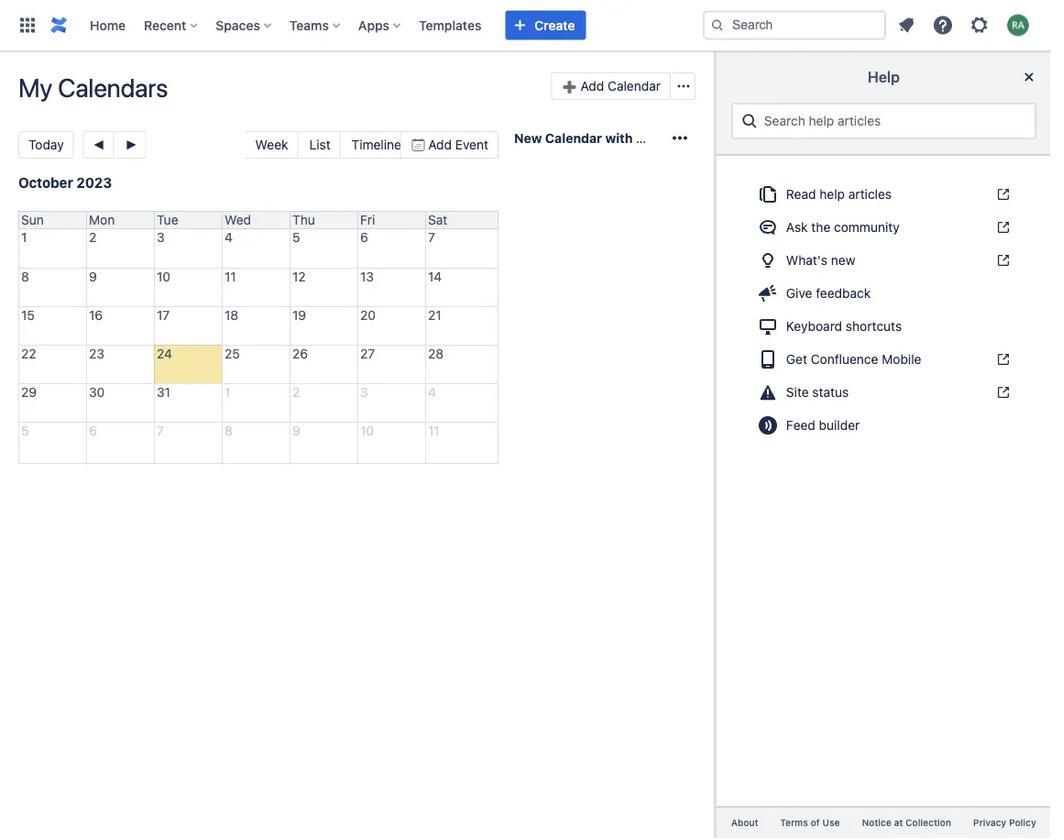 Task type: locate. For each thing, give the bounding box(es) containing it.
0 vertical spatial 1
[[21, 230, 27, 245]]

calendars
[[58, 72, 168, 103]]

1 horizontal spatial 2
[[293, 385, 300, 400]]

spaces
[[216, 17, 260, 33]]

25
[[225, 346, 240, 361]]

9
[[89, 269, 97, 284], [293, 423, 301, 438]]

new
[[514, 131, 542, 146]]

6 down 30
[[89, 423, 97, 438]]

1 horizontal spatial 8
[[225, 423, 233, 438]]

6 down the fri
[[360, 230, 368, 245]]

the
[[812, 220, 831, 235]]

create
[[535, 17, 575, 33]]

site status
[[787, 385, 849, 400]]

calendar left with
[[546, 131, 603, 146]]

calendar for add
[[608, 78, 661, 94]]

list
[[309, 137, 331, 152]]

27
[[360, 346, 375, 361]]

thu
[[293, 212, 315, 227]]

read help articles
[[787, 187, 892, 202]]

9 down '26' at the left top of the page
[[293, 423, 301, 438]]

get confluence mobile link
[[746, 345, 1022, 374]]

3
[[157, 230, 165, 245], [360, 385, 368, 400]]

2 down '26' at the left top of the page
[[293, 385, 300, 400]]

help
[[868, 68, 901, 86]]

11 up 18
[[225, 269, 236, 284]]

4 shortcut icon image from the top
[[993, 352, 1011, 367]]

0 horizontal spatial calendar
[[546, 131, 603, 146]]

4 down wed
[[225, 230, 233, 245]]

23
[[89, 346, 104, 361]]

1 vertical spatial add
[[428, 137, 452, 152]]

0 horizontal spatial 8
[[21, 269, 29, 284]]

8 down 25
[[225, 423, 233, 438]]

18
[[225, 308, 239, 323]]

screen icon image
[[757, 315, 779, 337]]

29
[[21, 385, 37, 400]]

12
[[293, 269, 306, 284]]

0 vertical spatial 6
[[360, 230, 368, 245]]

1 vertical spatial 2
[[293, 385, 300, 400]]

add right add event image
[[428, 137, 452, 152]]

0 horizontal spatial 5
[[21, 423, 29, 438]]

0 horizontal spatial 6
[[89, 423, 97, 438]]

22
[[21, 346, 36, 361]]

3 down 'tue'
[[157, 230, 165, 245]]

0 horizontal spatial 7
[[157, 423, 164, 438]]

privacy policy link
[[963, 815, 1048, 831]]

shortcut icon image inside site status link
[[993, 385, 1011, 400]]

appswitcher icon image
[[17, 14, 39, 36]]

about
[[732, 817, 759, 828]]

banner
[[0, 0, 1052, 51]]

ask
[[787, 220, 809, 235]]

21
[[428, 308, 442, 323]]

add calendar image
[[562, 79, 576, 94]]

1 horizontal spatial 4
[[428, 385, 436, 400]]

lightbulb icon image
[[757, 249, 779, 271]]

shortcuts
[[846, 319, 903, 334]]

week button
[[246, 131, 298, 159]]

1 horizontal spatial add
[[581, 78, 605, 94]]

settings icon image
[[969, 14, 991, 36]]

0 vertical spatial 8
[[21, 269, 29, 284]]

mobile
[[883, 352, 922, 367]]

0 vertical spatial 5
[[293, 230, 300, 245]]

0 horizontal spatial 3
[[157, 230, 165, 245]]

0 vertical spatial add
[[581, 78, 605, 94]]

shortcut icon image inside ask the community link
[[993, 220, 1011, 235]]

confluence image
[[48, 14, 70, 36], [48, 14, 70, 36]]

1 vertical spatial 4
[[428, 385, 436, 400]]

1 horizontal spatial 1
[[225, 385, 230, 400]]

◄ button
[[83, 131, 114, 159]]

calendar inside the add calendar button
[[608, 78, 661, 94]]

keyboard shortcuts button
[[746, 312, 1022, 341]]

shortcut icon image inside 'read help articles' link
[[993, 187, 1011, 202]]

2 down mon
[[89, 230, 97, 245]]

add calendar button
[[552, 72, 671, 100]]

0 horizontal spatial 11
[[225, 269, 236, 284]]

3 shortcut icon image from the top
[[993, 253, 1011, 268]]

get confluence mobile
[[787, 352, 922, 367]]

5 down thu
[[293, 230, 300, 245]]

6
[[360, 230, 368, 245], [89, 423, 97, 438]]

shortcut icon image for articles
[[993, 187, 1011, 202]]

of
[[811, 817, 821, 828]]

your profile and preferences image
[[1008, 14, 1030, 36]]

0 vertical spatial 4
[[225, 230, 233, 245]]

◄
[[92, 138, 105, 152]]

17
[[157, 308, 170, 323]]

use
[[823, 817, 841, 828]]

0 horizontal spatial 9
[[89, 269, 97, 284]]

notification icon image
[[896, 14, 918, 36]]

0 horizontal spatial 10
[[157, 269, 171, 284]]

10 up 17
[[157, 269, 171, 284]]

8
[[21, 269, 29, 284], [225, 423, 233, 438]]

keyboard
[[787, 319, 843, 334]]

0 horizontal spatial 2
[[89, 230, 97, 245]]

0 vertical spatial calendar
[[608, 78, 661, 94]]

feedback icon image
[[757, 282, 779, 304]]

0 vertical spatial 7
[[428, 230, 435, 245]]

7 down "31"
[[157, 423, 164, 438]]

7 down sat
[[428, 230, 435, 245]]

shortcut icon image
[[993, 187, 1011, 202], [993, 220, 1011, 235], [993, 253, 1011, 268], [993, 352, 1011, 367], [993, 385, 1011, 400]]

8 up 15
[[21, 269, 29, 284]]

31
[[157, 385, 171, 400]]

10 down 27
[[360, 423, 374, 438]]

mobile icon image
[[757, 348, 779, 370]]

1 horizontal spatial 11
[[428, 423, 440, 438]]

5 down 29
[[21, 423, 29, 438]]

tue
[[157, 212, 178, 227]]

5
[[293, 230, 300, 245], [21, 423, 29, 438]]

today button
[[18, 131, 74, 159]]

calendar
[[608, 78, 661, 94], [546, 131, 603, 146]]

shortcut icon image inside get confluence mobile link
[[993, 352, 1011, 367]]

0 vertical spatial 9
[[89, 269, 97, 284]]

4 down the 28 at the top left of page
[[428, 385, 436, 400]]

status
[[813, 385, 849, 400]]

0 vertical spatial 2
[[89, 230, 97, 245]]

5 shortcut icon image from the top
[[993, 385, 1011, 400]]

give feedback button
[[746, 279, 1022, 308]]

what's new link
[[746, 246, 1022, 275]]

1 horizontal spatial calendar
[[608, 78, 661, 94]]

11
[[225, 269, 236, 284], [428, 423, 440, 438]]

11 down the 28 at the top left of page
[[428, 423, 440, 438]]

home link
[[84, 11, 131, 40]]

2 shortcut icon image from the top
[[993, 220, 1011, 235]]

1
[[21, 230, 27, 245], [225, 385, 230, 400]]

deadlines!
[[636, 131, 702, 146]]

4
[[225, 230, 233, 245], [428, 385, 436, 400]]

add right "add calendar" image
[[581, 78, 605, 94]]

1 down sun
[[21, 230, 27, 245]]

1 down 25
[[225, 385, 230, 400]]

1 vertical spatial 9
[[293, 423, 301, 438]]

1 horizontal spatial 10
[[360, 423, 374, 438]]

shortcut icon image inside what's new link
[[993, 253, 1011, 268]]

templates link
[[414, 11, 487, 40]]

week
[[256, 137, 288, 152]]

0 vertical spatial 10
[[157, 269, 171, 284]]

0 vertical spatial 3
[[157, 230, 165, 245]]

sat
[[428, 212, 448, 227]]

1 shortcut icon image from the top
[[993, 187, 1011, 202]]

add event image
[[410, 138, 425, 152]]

feed
[[787, 418, 816, 433]]

event
[[456, 137, 489, 152]]

1 vertical spatial 10
[[360, 423, 374, 438]]

24
[[157, 346, 172, 361]]

1 vertical spatial 6
[[89, 423, 97, 438]]

shortcut icon image for community
[[993, 220, 1011, 235]]

9 up 16
[[89, 269, 97, 284]]

1 horizontal spatial 5
[[293, 230, 300, 245]]

3 down 27
[[360, 385, 368, 400]]

0 vertical spatial 11
[[225, 269, 236, 284]]

add
[[581, 78, 605, 94], [428, 137, 452, 152]]

2
[[89, 230, 97, 245], [293, 385, 300, 400]]

timeline
[[352, 137, 402, 152]]

1 vertical spatial calendar
[[546, 131, 603, 146]]

1 horizontal spatial 7
[[428, 230, 435, 245]]

10
[[157, 269, 171, 284], [360, 423, 374, 438]]

0 horizontal spatial add
[[428, 137, 452, 152]]

confluence
[[811, 352, 879, 367]]

1 vertical spatial 3
[[360, 385, 368, 400]]

calendar up with
[[608, 78, 661, 94]]

28
[[428, 346, 444, 361]]

1 vertical spatial 7
[[157, 423, 164, 438]]



Task type: describe. For each thing, give the bounding box(es) containing it.
about button
[[721, 815, 770, 831]]

warning icon image
[[757, 381, 779, 403]]

teams
[[290, 17, 329, 33]]

create button
[[506, 11, 586, 40]]

add event
[[428, 137, 489, 152]]

ask the community
[[787, 220, 900, 235]]

fri
[[360, 212, 375, 227]]

help icon image
[[933, 14, 955, 36]]

privacy
[[974, 817, 1007, 828]]

0 horizontal spatial 1
[[21, 230, 27, 245]]

1 vertical spatial 1
[[225, 385, 230, 400]]

community
[[835, 220, 900, 235]]

apps button
[[353, 11, 408, 40]]

site status link
[[746, 378, 1022, 407]]

new
[[832, 253, 856, 268]]

sun
[[21, 212, 44, 227]]

notice
[[863, 817, 892, 828]]

15
[[21, 308, 35, 323]]

16
[[89, 308, 103, 323]]

terms of use link
[[770, 815, 852, 831]]

1 horizontal spatial 9
[[293, 423, 301, 438]]

feedback
[[816, 286, 871, 301]]

2023
[[76, 174, 112, 190]]

calendar for new
[[546, 131, 603, 146]]

terms
[[781, 817, 809, 828]]

new calendar with deadlines!
[[514, 131, 702, 146]]

october 2023
[[18, 174, 112, 190]]

add for add event
[[428, 137, 452, 152]]

0 horizontal spatial 4
[[225, 230, 233, 245]]

add calendar
[[581, 78, 661, 94]]

wed
[[225, 212, 251, 227]]

keyboard shortcuts
[[787, 319, 903, 334]]

1 vertical spatial 5
[[21, 423, 29, 438]]

Search field
[[703, 11, 887, 40]]

global element
[[11, 0, 700, 51]]

shortcut icon image for mobile
[[993, 352, 1011, 367]]

14
[[428, 269, 442, 284]]

documents icon image
[[757, 183, 779, 205]]

►
[[125, 138, 138, 152]]

feed builder
[[787, 418, 861, 433]]

notice at collection link
[[852, 815, 963, 831]]

articles
[[849, 187, 892, 202]]

october
[[18, 174, 73, 190]]

read
[[787, 187, 817, 202]]

teams button
[[284, 11, 347, 40]]

► button
[[116, 131, 146, 159]]

at
[[895, 817, 904, 828]]

1 vertical spatial 11
[[428, 423, 440, 438]]

give
[[787, 286, 813, 301]]

ask the community link
[[746, 213, 1022, 242]]

close image
[[1019, 66, 1041, 88]]

recent
[[144, 17, 186, 33]]

what's new
[[787, 253, 856, 268]]

with
[[606, 131, 633, 146]]

30
[[89, 385, 105, 400]]

notice at collection
[[863, 817, 952, 828]]

apps
[[358, 17, 390, 33]]

builder
[[820, 418, 861, 433]]

today
[[28, 137, 64, 152]]

read help articles link
[[746, 180, 1022, 209]]

comment icon image
[[757, 216, 779, 238]]

timeline button
[[343, 131, 412, 159]]

add event button
[[400, 131, 499, 159]]

1 horizontal spatial 6
[[360, 230, 368, 245]]

banner containing home
[[0, 0, 1052, 51]]

mon
[[89, 212, 115, 227]]

help
[[820, 187, 846, 202]]

spaces button
[[210, 11, 279, 40]]

home
[[90, 17, 126, 33]]

signal icon image
[[757, 414, 779, 436]]

privacy policy
[[974, 817, 1037, 828]]

1 vertical spatial 8
[[225, 423, 233, 438]]

list button
[[300, 131, 341, 159]]

Search help articles field
[[759, 105, 1028, 138]]

collection
[[906, 817, 952, 828]]

add for add calendar
[[581, 78, 605, 94]]

policy
[[1010, 817, 1037, 828]]

search image
[[711, 18, 725, 33]]

19
[[293, 308, 306, 323]]

templates
[[419, 17, 482, 33]]

feed builder button
[[746, 411, 1022, 440]]

13
[[360, 269, 374, 284]]

my
[[18, 72, 52, 103]]

1 horizontal spatial 3
[[360, 385, 368, 400]]

20
[[360, 308, 376, 323]]

my calendars
[[18, 72, 168, 103]]



Task type: vqa. For each thing, say whether or not it's contained in the screenshot.


